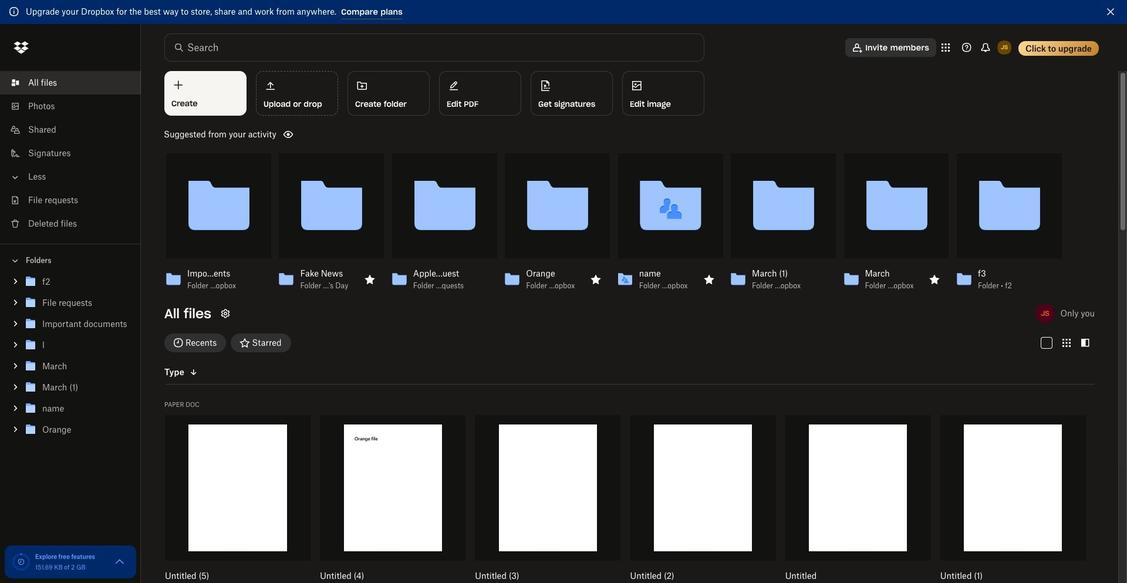 Task type: describe. For each thing, give the bounding box(es) containing it.
file, untitled (3).paper row
[[471, 415, 621, 583]]

dropbox image
[[9, 36, 33, 59]]

file, untitled.paper row
[[781, 415, 931, 583]]

quota usage image
[[12, 553, 31, 572]]

less image
[[9, 172, 21, 183]]

folder settings image
[[218, 307, 233, 321]]

quota usage progress bar
[[12, 553, 31, 572]]



Task type: vqa. For each thing, say whether or not it's contained in the screenshot.
bottom ago
no



Task type: locate. For each thing, give the bounding box(es) containing it.
Search in folder "Dropbox" text field
[[187, 41, 680, 55]]

heading
[[164, 392, 1095, 413]]

list
[[0, 64, 141, 244]]

file, untitled (2).paper row
[[626, 415, 776, 583]]

alert
[[0, 0, 1128, 24]]

file, untitled (4).paper row
[[316, 415, 466, 583]]

group
[[0, 269, 141, 449]]

file, untitled (1).paper row
[[936, 415, 1087, 583]]

list item
[[0, 71, 141, 95]]

file, untitled (5).paper row
[[160, 415, 311, 583]]



